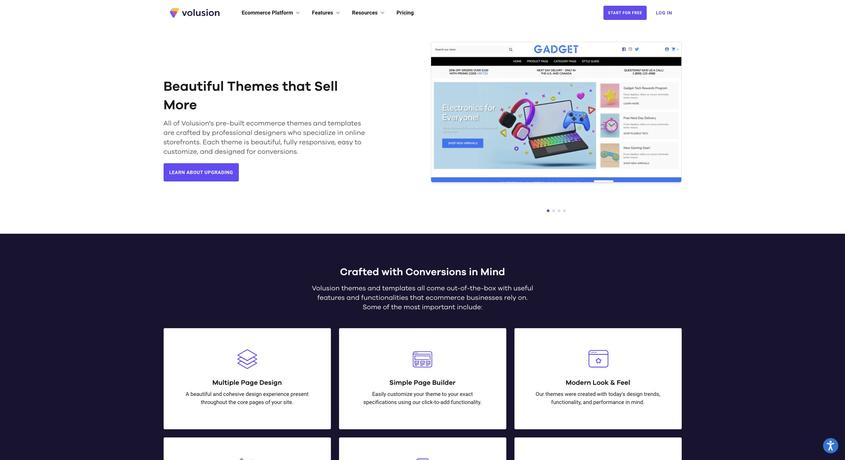 Task type: locate. For each thing, give the bounding box(es) containing it.
1 vertical spatial templates
[[382, 285, 416, 292]]

volusion
[[312, 285, 340, 292]]

simple page builder
[[390, 380, 456, 386]]

and right features
[[347, 295, 360, 301]]

0 vertical spatial themes
[[287, 120, 312, 127]]

1 horizontal spatial to
[[442, 391, 447, 397]]

templates
[[328, 120, 361, 127], [382, 285, 416, 292]]

1 horizontal spatial theme
[[426, 391, 441, 397]]

performance
[[594, 399, 624, 406]]

with up "rely"
[[498, 285, 512, 292]]

2 horizontal spatial your
[[448, 391, 459, 397]]

0 vertical spatial that
[[282, 80, 311, 94]]

specialize
[[303, 130, 336, 136]]

themes inside all of volusion's pre-built ecommerce themes and templates are crafted by professional designers who specialize in online storefronts. each theme is beautiful, fully responsive, easy to customize, and designed for conversions.
[[287, 120, 312, 127]]

1 horizontal spatial design
[[627, 391, 643, 397]]

0 vertical spatial templates
[[328, 120, 361, 127]]

pages
[[249, 399, 264, 406]]

theme inside easily customize your theme to your exact specifications using our click-to-add functionality.
[[426, 391, 441, 397]]

1 horizontal spatial the
[[391, 304, 402, 311]]

0 horizontal spatial the
[[229, 399, 236, 406]]

our
[[536, 391, 544, 397]]

design up pages
[[246, 391, 262, 397]]

theme down professional
[[221, 139, 242, 146]]

crafted with conversions in mind
[[340, 267, 505, 277]]

1 horizontal spatial page
[[414, 380, 431, 386]]

0 vertical spatial in
[[337, 130, 343, 136]]

out-
[[447, 285, 461, 292]]

multiple
[[212, 380, 239, 386]]

0 horizontal spatial that
[[282, 80, 311, 94]]

the down cohesive
[[229, 399, 236, 406]]

0 vertical spatial with
[[382, 267, 403, 277]]

2 vertical spatial in
[[626, 399, 630, 406]]

some
[[363, 304, 381, 311]]

to up add
[[442, 391, 447, 397]]

for
[[247, 149, 256, 155]]

and up specialize at the left
[[313, 120, 326, 127]]

all
[[417, 285, 425, 292]]

include:
[[457, 304, 483, 311]]

ecommerce platform button
[[242, 9, 301, 17]]

2 vertical spatial themes
[[546, 391, 564, 397]]

core
[[238, 399, 248, 406]]

0 horizontal spatial with
[[382, 267, 403, 277]]

your up add
[[448, 391, 459, 397]]

2 vertical spatial of
[[265, 399, 270, 406]]

learn
[[169, 170, 185, 175]]

2 horizontal spatial with
[[597, 391, 607, 397]]

of right all
[[173, 120, 180, 127]]

themes inside our themes were created with today's design trends, functionality, and performance in mind.
[[546, 391, 564, 397]]

easily
[[372, 391, 386, 397]]

businesses
[[467, 295, 503, 301]]

with up functionalities
[[382, 267, 403, 277]]

and up throughout
[[213, 391, 222, 397]]

1 horizontal spatial that
[[410, 295, 424, 301]]

ecommerce up designers
[[246, 120, 285, 127]]

2 horizontal spatial in
[[626, 399, 630, 406]]

of right pages
[[265, 399, 270, 406]]

with
[[382, 267, 403, 277], [498, 285, 512, 292], [597, 391, 607, 397]]

mind.
[[631, 399, 645, 406]]

1 vertical spatial theme
[[426, 391, 441, 397]]

1 vertical spatial the
[[229, 399, 236, 406]]

theme
[[221, 139, 242, 146], [426, 391, 441, 397]]

and down created
[[583, 399, 592, 406]]

1 horizontal spatial ecommerce
[[426, 295, 465, 301]]

and up functionalities
[[368, 285, 381, 292]]

modern look & feel
[[566, 380, 630, 386]]

1 horizontal spatial your
[[414, 391, 424, 397]]

simple
[[390, 380, 412, 386]]

with inside our themes were created with today's design trends, functionality, and performance in mind.
[[597, 391, 607, 397]]

1 vertical spatial with
[[498, 285, 512, 292]]

professional
[[212, 130, 252, 136]]

theme up to-
[[426, 391, 441, 397]]

0 horizontal spatial of
[[173, 120, 180, 127]]

easily customize your theme to your exact specifications using our click-to-add functionality.
[[364, 391, 482, 406]]

design inside a beautiful and cohesive design experience present throughout the core pages of your site.
[[246, 391, 262, 397]]

free
[[632, 10, 642, 15]]

and inside a beautiful and cohesive design experience present throughout the core pages of your site.
[[213, 391, 222, 397]]

pre-
[[216, 120, 230, 127]]

0 vertical spatial the
[[391, 304, 402, 311]]

ecommerce up important
[[426, 295, 465, 301]]

design
[[260, 380, 282, 386]]

themes up who in the left top of the page
[[287, 120, 312, 127]]

1 vertical spatial to
[[442, 391, 447, 397]]

is
[[244, 139, 249, 146]]

customize
[[388, 391, 413, 397]]

beautiful,
[[251, 139, 282, 146]]

&
[[611, 380, 615, 386]]

0 horizontal spatial design
[[246, 391, 262, 397]]

experience
[[263, 391, 289, 397]]

1 horizontal spatial themes
[[342, 285, 366, 292]]

0 vertical spatial of
[[173, 120, 180, 127]]

1 horizontal spatial templates
[[382, 285, 416, 292]]

site.
[[283, 399, 294, 406]]

come
[[427, 285, 445, 292]]

themes down crafted
[[342, 285, 366, 292]]

features button
[[312, 9, 341, 17]]

open accessibe: accessibility options, statement and help image
[[827, 441, 835, 451]]

that left sell
[[282, 80, 311, 94]]

to down the online
[[355, 139, 362, 146]]

2 vertical spatial with
[[597, 391, 607, 397]]

1 vertical spatial ecommerce
[[426, 295, 465, 301]]

0 vertical spatial theme
[[221, 139, 242, 146]]

present
[[291, 391, 309, 397]]

learn about upgrading
[[169, 170, 233, 175]]

page for simple
[[414, 380, 431, 386]]

templates up the online
[[328, 120, 361, 127]]

0 horizontal spatial to
[[355, 139, 362, 146]]

in up the-
[[469, 267, 478, 277]]

1 vertical spatial in
[[469, 267, 478, 277]]

learn about upgrading link
[[164, 163, 239, 182]]

that down all on the bottom of the page
[[410, 295, 424, 301]]

1 horizontal spatial in
[[469, 267, 478, 277]]

themes up functionality,
[[546, 391, 564, 397]]

0 horizontal spatial page
[[241, 380, 258, 386]]

0 vertical spatial to
[[355, 139, 362, 146]]

all of volusion's pre-built ecommerce themes and templates are crafted by professional designers who specialize in online storefronts. each theme is beautiful, fully responsive, easy to customize, and designed for conversions.
[[164, 120, 365, 155]]

log in link
[[652, 5, 677, 20]]

in left "mind."
[[626, 399, 630, 406]]

throughout
[[201, 399, 227, 406]]

your down experience
[[272, 399, 282, 406]]

1 horizontal spatial of
[[265, 399, 270, 406]]

easy
[[338, 139, 353, 146]]

with up performance
[[597, 391, 607, 397]]

on.
[[518, 295, 528, 301]]

and
[[313, 120, 326, 127], [200, 149, 213, 155], [368, 285, 381, 292], [347, 295, 360, 301], [213, 391, 222, 397], [583, 399, 592, 406]]

important
[[422, 304, 455, 311]]

1 vertical spatial themes
[[342, 285, 366, 292]]

were
[[565, 391, 577, 397]]

start for free
[[608, 10, 642, 15]]

platform
[[272, 9, 293, 16]]

click-
[[422, 399, 434, 406]]

page up a beautiful and cohesive design experience present throughout the core pages of your site.
[[241, 380, 258, 386]]

functionality.
[[451, 399, 482, 406]]

by
[[202, 130, 210, 136]]

of down functionalities
[[383, 304, 390, 311]]

0 horizontal spatial your
[[272, 399, 282, 406]]

designers
[[254, 130, 286, 136]]

1 vertical spatial that
[[410, 295, 424, 301]]

2 horizontal spatial of
[[383, 304, 390, 311]]

your
[[414, 391, 424, 397], [448, 391, 459, 397], [272, 399, 282, 406]]

start for free link
[[604, 6, 647, 20]]

in up easy
[[337, 130, 343, 136]]

responsive,
[[299, 139, 336, 146]]

1 vertical spatial of
[[383, 304, 390, 311]]

the down functionalities
[[391, 304, 402, 311]]

0 horizontal spatial themes
[[287, 120, 312, 127]]

2 horizontal spatial themes
[[546, 391, 564, 397]]

themes
[[287, 120, 312, 127], [342, 285, 366, 292], [546, 391, 564, 397]]

1 page from the left
[[241, 380, 258, 386]]

conversions
[[406, 267, 467, 277]]

page up easily customize your theme to your exact specifications using our click-to-add functionality.
[[414, 380, 431, 386]]

of
[[173, 120, 180, 127], [383, 304, 390, 311], [265, 399, 270, 406]]

1 design from the left
[[246, 391, 262, 397]]

0 horizontal spatial templates
[[328, 120, 361, 127]]

themes inside volusion themes and templates all come out-of-the-box with useful features and functionalities that ecommerce businesses rely on. some of the most important include:
[[342, 285, 366, 292]]

mind
[[481, 267, 505, 277]]

0 vertical spatial ecommerce
[[246, 120, 285, 127]]

of inside a beautiful and cohesive design experience present throughout the core pages of your site.
[[265, 399, 270, 406]]

design
[[246, 391, 262, 397], [627, 391, 643, 397]]

design up "mind."
[[627, 391, 643, 397]]

2 design from the left
[[627, 391, 643, 397]]

of-
[[461, 285, 470, 292]]

your up our
[[414, 391, 424, 397]]

pricing
[[397, 9, 414, 16]]

ecommerce
[[246, 120, 285, 127], [426, 295, 465, 301]]

0 horizontal spatial in
[[337, 130, 343, 136]]

crafted
[[176, 130, 201, 136]]

templates up functionalities
[[382, 285, 416, 292]]

2 page from the left
[[414, 380, 431, 386]]

in
[[337, 130, 343, 136], [469, 267, 478, 277], [626, 399, 630, 406]]

0 horizontal spatial theme
[[221, 139, 242, 146]]

1 horizontal spatial with
[[498, 285, 512, 292]]

0 horizontal spatial ecommerce
[[246, 120, 285, 127]]



Task type: vqa. For each thing, say whether or not it's contained in the screenshot.
the left with
yes



Task type: describe. For each thing, give the bounding box(es) containing it.
sell
[[314, 80, 338, 94]]

for
[[623, 10, 631, 15]]

created
[[578, 391, 596, 397]]

ecommerce inside all of volusion's pre-built ecommerce themes and templates are crafted by professional designers who specialize in online storefronts. each theme is beautiful, fully responsive, easy to customize, and designed for conversions.
[[246, 120, 285, 127]]

functionalities
[[361, 295, 409, 301]]

online
[[345, 130, 365, 136]]

our themes were created with today's design trends, functionality, and performance in mind.
[[536, 391, 661, 406]]

more
[[164, 99, 197, 112]]

log in
[[656, 10, 672, 16]]

design inside our themes were created with today's design trends, functionality, and performance in mind.
[[627, 391, 643, 397]]

to-
[[434, 399, 441, 406]]

a
[[186, 391, 189, 397]]

resources button
[[352, 9, 386, 17]]

themes
[[227, 80, 279, 94]]

themes for volusion
[[342, 285, 366, 292]]

log
[[656, 10, 666, 16]]

today's
[[609, 391, 626, 397]]

in inside our themes were created with today's design trends, functionality, and performance in mind.
[[626, 399, 630, 406]]

specifications
[[364, 399, 397, 406]]

a beautiful and cohesive design experience present throughout the core pages of your site.
[[186, 391, 309, 406]]

multiple page design
[[212, 380, 282, 386]]

your inside a beautiful and cohesive design experience present throughout the core pages of your site.
[[272, 399, 282, 406]]

resources
[[352, 9, 378, 16]]

feel
[[617, 380, 630, 386]]

upgrading
[[205, 170, 233, 175]]

modern
[[566, 380, 591, 386]]

themes for our
[[546, 391, 564, 397]]

fully
[[284, 139, 298, 146]]

who
[[288, 130, 301, 136]]

of inside all of volusion's pre-built ecommerce themes and templates are crafted by professional designers who specialize in online storefronts. each theme is beautiful, fully responsive, easy to customize, and designed for conversions.
[[173, 120, 180, 127]]

cohesive
[[223, 391, 245, 397]]

the-
[[470, 285, 484, 292]]

functionality,
[[552, 399, 582, 406]]

our
[[413, 399, 421, 406]]

the inside a beautiful and cohesive design experience present throughout the core pages of your site.
[[229, 399, 236, 406]]

storefronts.
[[164, 139, 201, 146]]

beautiful
[[191, 391, 212, 397]]

page for multiple
[[241, 380, 258, 386]]

start
[[608, 10, 622, 15]]

useful
[[514, 285, 533, 292]]

all
[[164, 120, 172, 127]]

to inside easily customize your theme to your exact specifications using our click-to-add functionality.
[[442, 391, 447, 397]]

of inside volusion themes and templates all come out-of-the-box with useful features and functionalities that ecommerce businesses rely on. some of the most important include:
[[383, 304, 390, 311]]

rely
[[504, 295, 517, 301]]

look
[[593, 380, 609, 386]]

conversions.
[[258, 149, 298, 155]]

volusion themes and templates all come out-of-the-box with useful features and functionalities that ecommerce businesses rely on. some of the most important include:
[[312, 285, 533, 311]]

ecommerce platform
[[242, 9, 293, 16]]

customize,
[[164, 149, 198, 155]]

beautiful themes that sell more
[[164, 80, 338, 112]]

theme inside all of volusion's pre-built ecommerce themes and templates are crafted by professional designers who specialize in online storefronts. each theme is beautiful, fully responsive, easy to customize, and designed for conversions.
[[221, 139, 242, 146]]

most
[[404, 304, 420, 311]]

that inside volusion themes and templates all come out-of-the-box with useful features and functionalities that ecommerce businesses rely on. some of the most important include:
[[410, 295, 424, 301]]

exact
[[460, 391, 473, 397]]

built
[[230, 120, 245, 127]]

and down each
[[200, 149, 213, 155]]

in
[[667, 10, 672, 16]]

features
[[312, 9, 333, 16]]

using
[[398, 399, 411, 406]]

that inside beautiful themes that sell more
[[282, 80, 311, 94]]

beautiful
[[164, 80, 224, 94]]

in inside all of volusion's pre-built ecommerce themes and templates are crafted by professional designers who specialize in online storefronts. each theme is beautiful, fully responsive, easy to customize, and designed for conversions.
[[337, 130, 343, 136]]

each
[[203, 139, 220, 146]]

are
[[164, 130, 174, 136]]

pricing link
[[397, 9, 414, 17]]

ecommerce inside volusion themes and templates all come out-of-the-box with useful features and functionalities that ecommerce businesses rely on. some of the most important include:
[[426, 295, 465, 301]]

crafted
[[340, 267, 379, 277]]

builder
[[432, 380, 456, 386]]

ecommerce
[[242, 9, 271, 16]]

to inside all of volusion's pre-built ecommerce themes and templates are crafted by professional designers who specialize in online storefronts. each theme is beautiful, fully responsive, easy to customize, and designed for conversions.
[[355, 139, 362, 146]]

trends,
[[644, 391, 661, 397]]

with inside volusion themes and templates all come out-of-the-box with useful features and functionalities that ecommerce businesses rely on. some of the most important include:
[[498, 285, 512, 292]]

the inside volusion themes and templates all come out-of-the-box with useful features and functionalities that ecommerce businesses rely on. some of the most important include:
[[391, 304, 402, 311]]

designed
[[215, 149, 245, 155]]

about
[[187, 170, 203, 175]]

box
[[484, 285, 496, 292]]

templates inside volusion themes and templates all come out-of-the-box with useful features and functionalities that ecommerce businesses rely on. some of the most important include:
[[382, 285, 416, 292]]

templates inside all of volusion's pre-built ecommerce themes and templates are crafted by professional designers who specialize in online storefronts. each theme is beautiful, fully responsive, easy to customize, and designed for conversions.
[[328, 120, 361, 127]]

and inside our themes were created with today's design trends, functionality, and performance in mind.
[[583, 399, 592, 406]]

volusion's
[[181, 120, 214, 127]]



